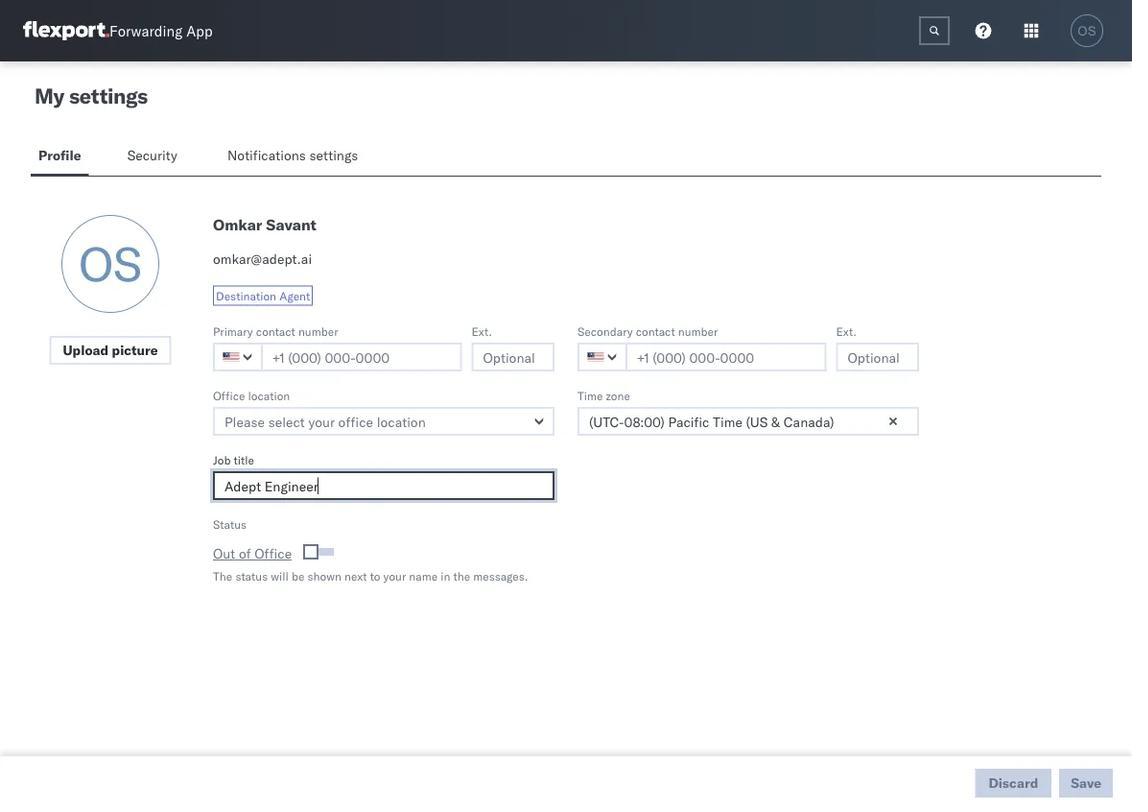 Task type: describe. For each thing, give the bounding box(es) containing it.
Job title text field
[[213, 471, 555, 500]]

upload picture
[[63, 342, 158, 359]]

destination
[[216, 288, 276, 303]]

1 vertical spatial office
[[255, 545, 292, 562]]

notifications
[[227, 147, 306, 164]]

title
[[234, 453, 254, 467]]

job title
[[213, 453, 254, 467]]

profile
[[38, 147, 81, 164]]

forwarding app link
[[23, 21, 213, 40]]

out
[[213, 545, 235, 562]]

my
[[35, 83, 64, 109]]

zone
[[606, 388, 631, 403]]

optional telephone field for secondary contact number
[[837, 343, 920, 371]]

primary
[[213, 324, 253, 338]]

settings for my settings
[[69, 83, 148, 109]]

omkar savant
[[213, 215, 317, 234]]

in
[[441, 569, 451, 583]]

destination agent
[[216, 288, 310, 303]]

omkar@adept.ai
[[213, 251, 312, 267]]

time
[[578, 388, 603, 403]]

os button
[[1066, 9, 1110, 53]]

out of office
[[213, 545, 292, 562]]

notifications settings button
[[220, 138, 374, 176]]

your
[[384, 569, 406, 583]]

optional telephone field for primary contact number
[[472, 343, 555, 371]]

security
[[127, 147, 177, 164]]

location
[[248, 388, 290, 403]]

to
[[370, 569, 381, 583]]

name
[[409, 569, 438, 583]]

picture
[[112, 342, 158, 359]]

status
[[213, 517, 247, 531]]

app
[[186, 22, 213, 40]]

primary contact number
[[213, 324, 338, 338]]

the
[[213, 569, 233, 583]]

number for secondary contact number
[[678, 324, 718, 338]]

upload picture button
[[49, 336, 171, 365]]



Task type: locate. For each thing, give the bounding box(es) containing it.
1 ext. from the left
[[472, 324, 492, 338]]

1 horizontal spatial contact
[[636, 324, 675, 338]]

flexport. image
[[23, 21, 109, 40]]

Optional telephone field
[[472, 343, 555, 371], [837, 343, 920, 371]]

shown
[[308, 569, 342, 583]]

contact right secondary
[[636, 324, 675, 338]]

united states text field down secondary
[[578, 343, 628, 371]]

Please select your office location text field
[[213, 407, 555, 436]]

1 horizontal spatial number
[[678, 324, 718, 338]]

0 horizontal spatial os
[[79, 234, 142, 293]]

0 horizontal spatial ext.
[[472, 324, 492, 338]]

0 horizontal spatial optional telephone field
[[472, 343, 555, 371]]

1 horizontal spatial optional telephone field
[[837, 343, 920, 371]]

number up +1 (000) 000-0000 telephone field
[[678, 324, 718, 338]]

the
[[454, 569, 471, 583]]

contact down destination agent
[[256, 324, 295, 338]]

upload
[[63, 342, 109, 359]]

notifications settings
[[227, 147, 358, 164]]

the status will be shown next to your name in the messages.
[[213, 569, 528, 583]]

agent
[[279, 288, 310, 303]]

1 horizontal spatial settings
[[310, 147, 358, 164]]

job
[[213, 453, 231, 467]]

united states text field down primary
[[213, 343, 263, 371]]

secondary contact number
[[578, 324, 718, 338]]

2 number from the left
[[678, 324, 718, 338]]

ext. for secondary contact number
[[837, 324, 857, 338]]

united states text field for secondary
[[578, 343, 628, 371]]

0 horizontal spatial contact
[[256, 324, 295, 338]]

1 united states text field from the left
[[213, 343, 263, 371]]

2 optional telephone field from the left
[[837, 343, 920, 371]]

0 vertical spatial settings
[[69, 83, 148, 109]]

1 vertical spatial settings
[[310, 147, 358, 164]]

forwarding
[[109, 22, 183, 40]]

number down agent
[[298, 324, 338, 338]]

office left "location"
[[213, 388, 245, 403]]

None checkbox
[[307, 548, 334, 556]]

0 vertical spatial os
[[1078, 24, 1097, 38]]

0 horizontal spatial office
[[213, 388, 245, 403]]

None text field
[[920, 16, 950, 45]]

1 horizontal spatial ext.
[[837, 324, 857, 338]]

2 ext. from the left
[[837, 324, 857, 338]]

status
[[236, 569, 268, 583]]

office up will
[[255, 545, 292, 562]]

0 horizontal spatial united states text field
[[213, 343, 263, 371]]

savant
[[266, 215, 317, 234]]

of
[[239, 545, 251, 562]]

united states text field for primary
[[213, 343, 263, 371]]

number for primary contact number
[[298, 324, 338, 338]]

ext.
[[472, 324, 492, 338], [837, 324, 857, 338]]

settings for notifications settings
[[310, 147, 358, 164]]

contact for secondary
[[636, 324, 675, 338]]

settings right notifications
[[310, 147, 358, 164]]

my settings
[[35, 83, 148, 109]]

1 number from the left
[[298, 324, 338, 338]]

+1 (000) 000-0000 telephone field
[[626, 343, 827, 371]]

security button
[[120, 138, 189, 176]]

settings
[[69, 83, 148, 109], [310, 147, 358, 164]]

1 vertical spatial os
[[79, 234, 142, 293]]

1 optional telephone field from the left
[[472, 343, 555, 371]]

+1 (000) 000-0000 telephone field
[[261, 343, 462, 371]]

time zone
[[578, 388, 631, 403]]

1 horizontal spatial os
[[1078, 24, 1097, 38]]

contact for primary
[[256, 324, 295, 338]]

settings right my
[[69, 83, 148, 109]]

will
[[271, 569, 289, 583]]

profile button
[[31, 138, 89, 176]]

be
[[292, 569, 305, 583]]

office location
[[213, 388, 290, 403]]

0 vertical spatial office
[[213, 388, 245, 403]]

2 united states text field from the left
[[578, 343, 628, 371]]

secondary
[[578, 324, 633, 338]]

messages.
[[474, 569, 528, 583]]

os
[[1078, 24, 1097, 38], [79, 234, 142, 293]]

2 contact from the left
[[636, 324, 675, 338]]

0 horizontal spatial settings
[[69, 83, 148, 109]]

1 horizontal spatial united states text field
[[578, 343, 628, 371]]

United States text field
[[213, 343, 263, 371], [578, 343, 628, 371]]

number
[[298, 324, 338, 338], [678, 324, 718, 338]]

office
[[213, 388, 245, 403], [255, 545, 292, 562]]

os inside button
[[1078, 24, 1097, 38]]

(UTC-08:00) Pacific Time (US & Canada) text field
[[578, 407, 920, 436]]

1 contact from the left
[[256, 324, 295, 338]]

settings inside button
[[310, 147, 358, 164]]

omkar
[[213, 215, 262, 234]]

ext. for primary contact number
[[472, 324, 492, 338]]

1 horizontal spatial office
[[255, 545, 292, 562]]

forwarding app
[[109, 22, 213, 40]]

next
[[345, 569, 367, 583]]

0 horizontal spatial number
[[298, 324, 338, 338]]

contact
[[256, 324, 295, 338], [636, 324, 675, 338]]



Task type: vqa. For each thing, say whether or not it's contained in the screenshot.
The Default
no



